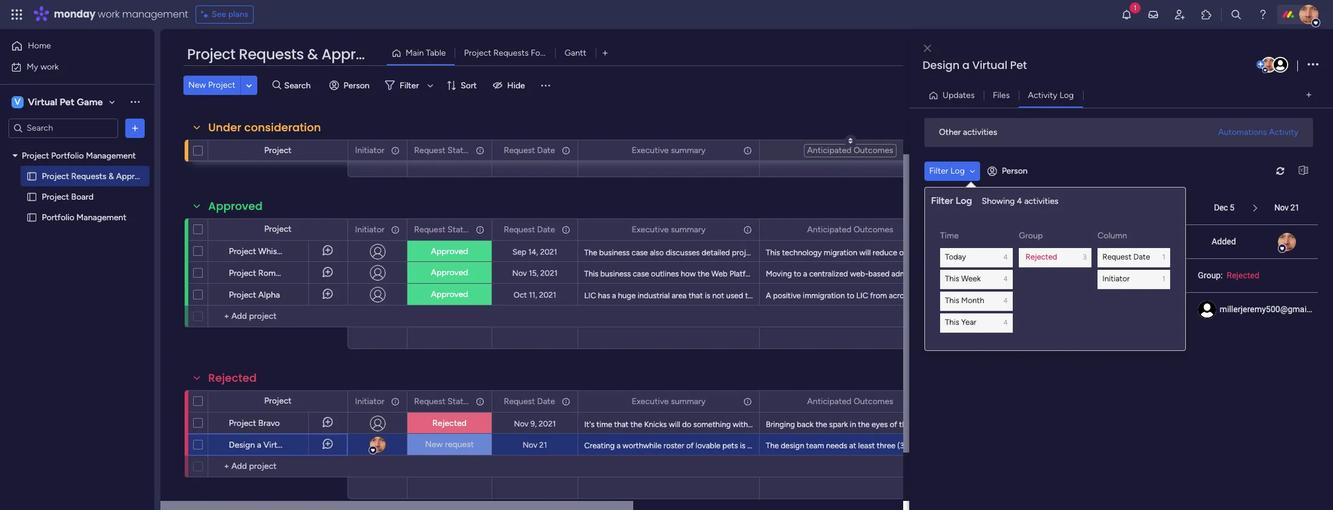 Task type: vqa. For each thing, say whether or not it's contained in the screenshot.
"Templates image"
no



Task type: locate. For each thing, give the bounding box(es) containing it.
requests up v2 search icon
[[239, 44, 304, 64]]

from
[[871, 291, 887, 300]]

1 initiator field from the top
[[352, 144, 388, 157]]

james peterson image
[[1300, 5, 1319, 24]]

approvals inside "field"
[[322, 44, 393, 64]]

now up time
[[944, 203, 960, 212]]

2 public board image from the top
[[26, 212, 38, 223]]

this left new
[[945, 296, 960, 305]]

nov 21 down 'nov 9, 2021'
[[523, 441, 547, 450]]

2021 for nov 9, 2021
[[539, 419, 556, 429]]

work for monday
[[98, 7, 120, 21]]

angle down image
[[246, 81, 252, 90], [970, 167, 976, 175]]

rejected up new request at the bottom left of the page
[[433, 419, 467, 429]]

time
[[941, 230, 959, 241]]

1 executive summary field from the top
[[629, 144, 709, 157]]

employees
[[1284, 248, 1323, 257]]

this year
[[945, 318, 977, 327]]

performance
[[782, 248, 828, 257]]

column information image for under consideration
[[475, 146, 485, 155]]

1 vertical spatial anticipated
[[808, 224, 852, 235]]

0 vertical spatial filter
[[400, 80, 419, 91]]

0 vertical spatial that
[[689, 291, 703, 300]]

rejected inside list box
[[1227, 270, 1260, 280]]

filter log down filter log button
[[932, 195, 973, 206]]

anticipated outcomes down sort desc "icon"
[[808, 145, 894, 155]]

2 across from the left
[[935, 291, 957, 300]]

0 vertical spatial executive summary
[[632, 145, 706, 155]]

lic
[[585, 291, 596, 300], [857, 291, 869, 300], [1050, 291, 1062, 300]]

1 vertical spatial 21
[[540, 441, 547, 450]]

1 vertical spatial filter
[[930, 166, 949, 176]]

summary for under consideration
[[671, 145, 706, 155]]

themselves
[[750, 420, 790, 429]]

business down assumptions,
[[879, 270, 910, 279]]

showing
[[982, 196, 1015, 206]]

0 horizontal spatial requests
[[71, 171, 107, 181]]

log down design a virtual pet field
[[1060, 90, 1074, 100]]

list box
[[0, 143, 154, 391], [925, 190, 1328, 326]]

option
[[0, 145, 154, 147]]

column information image for 2nd initiator field from the top of the page
[[391, 225, 400, 235]]

1 horizontal spatial team
[[1084, 442, 1102, 451]]

with
[[995, 248, 1011, 257], [733, 420, 748, 429], [1038, 442, 1053, 451]]

millerjeremy500@gmail.com image
[[1273, 57, 1289, 73]]

2 horizontal spatial work
[[1019, 442, 1036, 451]]

5
[[1230, 203, 1235, 212]]

0 horizontal spatial list box
[[0, 143, 154, 391]]

1 horizontal spatial is
[[740, 442, 746, 451]]

filter down other
[[930, 166, 949, 176]]

1 vertical spatial person button
[[983, 161, 1035, 181]]

1 industrial from the left
[[638, 291, 670, 300]]

3 outcomes from the top
[[854, 396, 894, 407]]

will down the business case also discusses detailed project goals, performance measures, assumptions, constraints, and alternative options.
[[809, 270, 820, 279]]

project left bravo
[[229, 419, 256, 429]]

the right sep 14, 2021
[[585, 248, 598, 257]]

hide button
[[488, 76, 533, 95]]

on
[[1166, 291, 1175, 300]]

person button for updates
[[983, 161, 1035, 181]]

this business case outlines how the web platform (wp) project will address current business concerns, the benefits of the project, and recommendations and justification of the project. the business case also discu
[[585, 270, 1334, 279]]

new project button
[[184, 76, 240, 95]]

anticipated outcomes for second anticipated outcomes field from the bottom
[[808, 224, 894, 235]]

executive for under consideration
[[632, 145, 669, 155]]

this
[[766, 248, 780, 257], [585, 270, 599, 279], [945, 275, 960, 284], [945, 296, 960, 305], [945, 318, 960, 327]]

Under consideration field
[[205, 120, 324, 136]]

project up under
[[208, 80, 236, 90]]

jobs
[[977, 291, 992, 300]]

Request Status field
[[411, 144, 472, 157], [411, 223, 472, 237], [411, 395, 472, 409]]

column information image for rejected
[[743, 397, 753, 407]]

administrative down overhead
[[892, 270, 942, 279]]

initiator for third initiator field from the bottom column information image
[[355, 145, 385, 155]]

2 anticipated outcomes from the top
[[808, 224, 894, 235]]

0 vertical spatial activity
[[1029, 90, 1058, 100]]

area down 'how'
[[672, 291, 687, 300]]

also up outlines
[[650, 248, 664, 257]]

add view image
[[603, 49, 608, 58], [1307, 91, 1312, 100]]

pet
[[945, 442, 957, 451]]

3 request date field from the top
[[501, 395, 558, 409]]

positive
[[773, 291, 801, 300]]

add view image right gantt button
[[603, 49, 608, 58]]

1 horizontal spatial project requests & approvals
[[187, 44, 393, 64]]

1 horizontal spatial person
[[1002, 166, 1028, 176]]

0 horizontal spatial area
[[672, 291, 687, 300]]

consideration
[[244, 120, 321, 135]]

person for main table
[[344, 80, 370, 91]]

0 vertical spatial approvals
[[322, 44, 393, 64]]

requests for the project requests form button
[[494, 48, 529, 58]]

Anticipated Outcomes field
[[805, 144, 897, 157], [805, 223, 897, 237], [805, 395, 897, 409]]

1 vertical spatial centralized
[[810, 270, 849, 279]]

public board image
[[26, 191, 38, 203], [26, 212, 38, 223]]

9,
[[531, 419, 537, 429]]

0 horizontal spatial across
[[889, 291, 912, 300]]

3 status from the top
[[448, 396, 472, 407]]

activities right other
[[964, 127, 998, 137]]

1 vertical spatial nov 21
[[523, 441, 547, 450]]

0 vertical spatial anticipated
[[808, 145, 852, 155]]

to right consulting at the right bottom
[[1077, 270, 1085, 279]]

angle down image inside filter log button
[[970, 167, 976, 175]]

0 vertical spatial request status
[[414, 145, 472, 155]]

1 vertical spatial with
[[733, 420, 748, 429]]

centralized left 'employees' in the right of the page
[[1244, 248, 1283, 257]]

this for this technology migration will reduce overhead costs associated with the large workforce currently required to manage these tasks. de-centralized employees wil
[[766, 248, 780, 257]]

project requests form button
[[455, 44, 556, 63]]

1 across from the left
[[889, 291, 912, 300]]

to right required
[[1148, 248, 1155, 257]]

new inside button
[[188, 80, 206, 90]]

project portfolio management
[[22, 151, 136, 161]]

nov left the 9,
[[514, 419, 529, 429]]

1 horizontal spatial activities
[[1025, 196, 1059, 206]]

person button for main table
[[324, 76, 377, 95]]

filter left arrow down icon
[[400, 80, 419, 91]]

2 vertical spatial outcomes
[[854, 396, 894, 407]]

1 vertical spatial initiator field
[[352, 223, 388, 237]]

1 vertical spatial request date field
[[501, 223, 558, 237]]

is
[[705, 291, 711, 300], [801, 291, 806, 300], [740, 442, 746, 451]]

3 anticipated from the top
[[808, 396, 852, 407]]

0 horizontal spatial team
[[807, 442, 825, 451]]

1 horizontal spatial column information image
[[743, 397, 753, 407]]

request date for under consideration's request date "field"'s column information image
[[504, 145, 555, 155]]

back
[[797, 420, 814, 429]]

Rejected field
[[205, 371, 260, 386]]

payroll
[[1164, 270, 1187, 279]]

1 anticipated outcomes field from the top
[[805, 144, 897, 157]]

millerjeremy500@gmail.com
[[1220, 304, 1328, 314]]

caret down image
[[13, 151, 18, 160]]

project romeo
[[229, 268, 285, 279]]

0 vertical spatial executive
[[632, 145, 669, 155]]

requests inside button
[[494, 48, 529, 58]]

2 area from the left
[[1150, 291, 1165, 300]]

moving to a centralized web-based administrative platform will enable smith consulting to manage its employee payroll systems and administrative functions in a
[[766, 270, 1334, 279]]

activities up the 'group'
[[1025, 196, 1059, 206]]

consulting
[[1037, 270, 1075, 279]]

1 request status from the top
[[414, 145, 472, 155]]

2 vertical spatial status
[[448, 396, 472, 407]]

21 down export to excel icon
[[1291, 203, 1300, 212]]

0 vertical spatial new
[[188, 80, 206, 90]]

1 horizontal spatial list box
[[925, 190, 1328, 326]]

1 anticipated outcomes from the top
[[808, 145, 894, 155]]

2 vertical spatial request date field
[[501, 395, 558, 409]]

project requests & approvals inside list box
[[42, 171, 154, 181]]

0 vertical spatial 21
[[1291, 203, 1300, 212]]

work right monday
[[98, 7, 120, 21]]

bring
[[818, 291, 836, 300]]

log down other
[[951, 166, 965, 176]]

design a virtual pet down the positioning
[[990, 304, 1064, 314]]

2 executive from the top
[[632, 224, 669, 235]]

crucial
[[748, 442, 771, 451]]

huge
[[618, 291, 636, 300]]

a right enable
[[1018, 270, 1023, 280]]

0 horizontal spatial add view image
[[603, 49, 608, 58]]

Design a Virtual Pet field
[[920, 58, 1255, 73]]

in down wil
[[1322, 270, 1328, 279]]

0 vertical spatial request date field
[[501, 144, 558, 157]]

1 vertical spatial request status
[[414, 224, 472, 235]]

is for used
[[705, 291, 711, 300]]

list box containing now
[[925, 190, 1328, 326]]

2021
[[540, 247, 557, 257], [541, 269, 558, 278], [539, 290, 556, 300], [539, 419, 556, 429]]

request date field for under consideration
[[501, 144, 558, 157]]

case left discusses
[[632, 248, 648, 257]]

portfolio down search in workspace 'field'
[[51, 151, 84, 161]]

filter log down other
[[930, 166, 965, 176]]

2 vertical spatial anticipated outcomes
[[808, 396, 894, 407]]

this up (wp)
[[766, 248, 780, 257]]

4 right the country
[[1004, 297, 1008, 305]]

the right on
[[1177, 291, 1189, 300]]

v2 search image
[[272, 79, 281, 92]]

team right dev
[[1084, 442, 1102, 451]]

0 horizontal spatial with
[[733, 420, 748, 429]]

help image
[[1257, 8, 1270, 21]]

1 horizontal spatial requests
[[239, 44, 304, 64]]

today
[[945, 253, 967, 262]]

0 vertical spatial add view image
[[603, 49, 608, 58]]

&
[[307, 44, 318, 64], [109, 171, 114, 181]]

date for approved's request date "field"
[[537, 224, 555, 235]]

project inside "field"
[[187, 44, 235, 64]]

2 vertical spatial summary
[[671, 396, 706, 407]]

1 horizontal spatial administrative
[[1235, 270, 1285, 279]]

activity inside button
[[1270, 127, 1299, 137]]

the left large
[[1013, 248, 1024, 257]]

0 vertical spatial activities
[[964, 127, 998, 137]]

and
[[958, 248, 971, 257], [1045, 270, 1058, 279], [1126, 270, 1139, 279], [1220, 270, 1233, 279], [994, 291, 1007, 300]]

automations
[[1219, 127, 1268, 137]]

person up showing 4 activities
[[1002, 166, 1028, 176]]

0 horizontal spatial activity
[[1029, 90, 1058, 100]]

1 vertical spatial log
[[951, 166, 965, 176]]

pet inside field
[[1011, 58, 1027, 73]]

week
[[962, 275, 981, 284]]

eyes
[[872, 420, 888, 429]]

1
[[1163, 253, 1166, 262], [1163, 275, 1166, 283]]

virtual down back
[[782, 442, 805, 451]]

Project Requests & Approvals field
[[184, 44, 393, 65]]

as
[[1064, 291, 1071, 300]]

log down filter log button
[[956, 195, 973, 206]]

add view image for activity log
[[1307, 91, 1312, 100]]

team
[[807, 442, 825, 451], [1084, 442, 1102, 451]]

portfolio down project board
[[42, 212, 74, 223]]

1 vertical spatial person
[[1002, 166, 1028, 176]]

column information image for 1st request date "field" from the bottom of the page
[[561, 397, 571, 407]]

1 horizontal spatial nov 21
[[1275, 203, 1300, 212]]

& up search field
[[307, 44, 318, 64]]

monday work management
[[54, 7, 188, 21]]

1 vertical spatial public board image
[[26, 212, 38, 223]]

the left nyc
[[900, 420, 911, 429]]

virtual inside workspace selection element
[[28, 96, 57, 108]]

team left needs
[[807, 442, 825, 451]]

business
[[599, 248, 630, 257], [601, 270, 631, 279], [879, 270, 910, 279], [1251, 270, 1282, 279]]

to
[[1148, 248, 1155, 257], [794, 270, 802, 279], [1077, 270, 1085, 279], [808, 291, 816, 300], [847, 291, 855, 300], [773, 442, 780, 451], [988, 442, 995, 451]]

2 anticipated from the top
[[808, 224, 852, 235]]

anticipated for first anticipated outcomes field from the top of the page
[[808, 145, 852, 155]]

1 horizontal spatial centralized
[[1244, 248, 1283, 257]]

0 horizontal spatial approvals
[[116, 171, 154, 181]]

0 vertical spatial &
[[307, 44, 318, 64]]

activity right files
[[1029, 90, 1058, 100]]

outcomes for first anticipated outcomes field from the top of the page
[[854, 145, 894, 155]]

4 for this month
[[1004, 297, 1008, 305]]

employee
[[1127, 270, 1162, 279]]

4 for this week
[[1004, 275, 1008, 283]]

a right creating
[[617, 442, 621, 451]]

1 vertical spatial activities
[[1025, 196, 1059, 206]]

smith
[[1014, 270, 1035, 279]]

centralized
[[1244, 248, 1283, 257], [810, 270, 849, 279]]

updates button
[[924, 86, 984, 105]]

and right jobs
[[994, 291, 1007, 300]]

the down the current
[[861, 291, 873, 300]]

files button
[[984, 86, 1019, 105]]

rejected down de-
[[1227, 270, 1260, 280]]

based
[[869, 270, 890, 279]]

approvals down options image
[[116, 171, 154, 181]]

Executive summary field
[[629, 144, 709, 157], [629, 223, 709, 237], [629, 395, 709, 409]]

arrow down image
[[423, 78, 438, 93]]

worthwhile
[[623, 442, 662, 451]]

filter
[[400, 80, 419, 91], [930, 166, 949, 176], [932, 195, 954, 206]]

nov down refresh icon at the right top
[[1275, 203, 1289, 212]]

project,
[[1015, 270, 1043, 279]]

work right my
[[40, 61, 59, 72]]

across left new
[[935, 291, 957, 300]]

log inside button
[[951, 166, 965, 176]]

activity
[[1029, 90, 1058, 100], [1270, 127, 1299, 137]]

discusses
[[666, 248, 700, 257]]

now up costs
[[944, 237, 960, 246]]

1 anticipated from the top
[[808, 145, 852, 155]]

migration
[[824, 248, 858, 257]]

0 horizontal spatial work
[[40, 61, 59, 72]]

anticipated outcomes for first anticipated outcomes field from the top of the page
[[808, 145, 894, 155]]

costs
[[934, 248, 953, 257]]

virtual pet game
[[28, 96, 103, 108]]

initiator inside list box
[[1128, 237, 1157, 246]]

lic left has
[[585, 291, 596, 300]]

manage up payroll
[[1157, 248, 1185, 257]]

2 outcomes from the top
[[854, 224, 894, 235]]

2 anticipated outcomes field from the top
[[805, 223, 897, 237]]

project requests & approvals up board
[[42, 171, 154, 181]]

nov inside list box
[[1275, 203, 1289, 212]]

nyc
[[913, 420, 930, 429]]

4 up a positive immigration to lic from across the city. 35k new jobs and positioning lic as the biggest industrial area on the east coast
[[1004, 275, 1008, 283]]

2 lic from the left
[[857, 291, 869, 300]]

2 request date field from the top
[[501, 223, 558, 237]]

request date for column information image for approved's request date "field"
[[504, 224, 555, 235]]

constraints,
[[915, 248, 956, 257]]

person button up 'showing'
[[983, 161, 1035, 181]]

something
[[694, 420, 731, 429]]

2 vertical spatial executive
[[632, 396, 669, 407]]

1 1 from the top
[[1163, 253, 1166, 262]]

pet
[[1011, 58, 1027, 73], [60, 96, 74, 108], [1052, 203, 1064, 212], [1052, 237, 1064, 246], [1052, 270, 1064, 280], [1052, 304, 1064, 314], [290, 440, 303, 451], [807, 442, 819, 451]]

0 horizontal spatial industrial
[[638, 291, 670, 300]]

pet inside workspace selection element
[[60, 96, 74, 108]]

1 area from the left
[[672, 291, 687, 300]]

1 vertical spatial summary
[[671, 224, 706, 235]]

2 1 from the top
[[1163, 275, 1166, 283]]

list box containing project portfolio management
[[0, 143, 154, 391]]

anticipated for first anticipated outcomes field from the bottom
[[808, 396, 852, 407]]

4 now from the top
[[944, 304, 960, 314]]

0 vertical spatial work
[[98, 7, 120, 21]]

3 anticipated outcomes from the top
[[808, 396, 894, 407]]

oct 11, 2021
[[514, 290, 556, 300]]

2 vertical spatial work
[[1019, 442, 1036, 451]]

the left city.
[[914, 291, 926, 300]]

options.
[[1012, 248, 1041, 257]]

and right costs
[[958, 248, 971, 257]]

a right 'showing'
[[1018, 203, 1023, 212]]

with up enable
[[995, 248, 1011, 257]]

0 vertical spatial filter log
[[930, 166, 965, 176]]

1 request date field from the top
[[501, 144, 558, 157]]

0 horizontal spatial administrative
[[892, 270, 942, 279]]

2 vertical spatial request status
[[414, 396, 472, 407]]

& inside list box
[[109, 171, 114, 181]]

current
[[852, 270, 877, 279]]

2 summary from the top
[[671, 224, 706, 235]]

executive summary for approved
[[632, 224, 706, 235]]

1 horizontal spatial 21
[[1291, 203, 1300, 212]]

notifications image
[[1121, 8, 1133, 21]]

requests inside list box
[[71, 171, 107, 181]]

1 horizontal spatial new
[[425, 440, 443, 450]]

design a virtual pet down bravo
[[229, 440, 303, 451]]

project
[[732, 248, 758, 257]]

1 vertical spatial executive
[[632, 224, 669, 235]]

1 executive from the top
[[632, 145, 669, 155]]

the
[[585, 248, 598, 257], [1236, 270, 1249, 279], [769, 291, 782, 300], [766, 442, 779, 451]]

3 up recommendations
[[1083, 253, 1087, 262]]

summary for approved
[[671, 224, 706, 235]]

virtual right v
[[28, 96, 57, 108]]

lic has a huge industrial area that is not used today. the plan is to bring 2/3 of the 3 supply centers across the country
[[585, 291, 1000, 300]]

portfolio
[[51, 151, 84, 161], [42, 212, 74, 223]]

1 public board image from the top
[[26, 191, 38, 203]]

1 team from the left
[[807, 442, 825, 451]]

0 vertical spatial request status field
[[411, 144, 472, 157]]

1 right employee at the bottom of page
[[1163, 275, 1166, 283]]

1 horizontal spatial in
[[1322, 270, 1328, 279]]

1 request status field from the top
[[411, 144, 472, 157]]

1 horizontal spatial across
[[935, 291, 957, 300]]

executive summary
[[632, 145, 706, 155], [632, 224, 706, 235], [632, 396, 706, 407]]

Initiator field
[[352, 144, 388, 157], [352, 223, 388, 237], [352, 395, 388, 409]]

lic left the from
[[857, 291, 869, 300]]

1 horizontal spatial approvals
[[322, 44, 393, 64]]

Search in workspace field
[[25, 121, 101, 135]]

new
[[960, 291, 975, 300]]

2 request status from the top
[[414, 224, 472, 235]]

sort
[[461, 80, 477, 91]]

2021 right 11,
[[539, 290, 556, 300]]

1 outcomes from the top
[[854, 145, 894, 155]]

3 initiator field from the top
[[352, 395, 388, 409]]

1 vertical spatial request status field
[[411, 223, 472, 237]]

2 executive summary field from the top
[[629, 223, 709, 237]]

industrial
[[638, 291, 670, 300], [1116, 291, 1148, 300]]

2 executive summary from the top
[[632, 224, 706, 235]]

home button
[[7, 36, 130, 56]]

column information image
[[475, 146, 485, 155], [743, 397, 753, 407]]

project down project romeo
[[229, 290, 256, 300]]

is right plan
[[801, 291, 806, 300]]

2021 for sep 14, 2021
[[540, 247, 557, 257]]

1 image
[[1130, 1, 1141, 14]]

2 horizontal spatial requests
[[494, 48, 529, 58]]

project right caret down icon
[[22, 151, 49, 161]]

date for 1st request date "field" from the bottom of the page
[[537, 396, 555, 407]]

filter log inside filter log button
[[930, 166, 965, 176]]

2 industrial from the left
[[1116, 291, 1148, 300]]

2021 right '14,'
[[540, 247, 557, 257]]

1 vertical spatial column information image
[[743, 397, 753, 407]]

1 horizontal spatial work
[[98, 7, 120, 21]]

whiskey
[[258, 247, 290, 257]]

21 inside list box
[[1291, 203, 1300, 212]]

add view image for gantt
[[603, 49, 608, 58]]

1 executive summary from the top
[[632, 145, 706, 155]]

three
[[877, 442, 896, 451]]

2 vertical spatial executive summary field
[[629, 395, 709, 409]]

0 vertical spatial summary
[[671, 145, 706, 155]]

that left not
[[689, 291, 703, 300]]

activity inside button
[[1029, 90, 1058, 100]]

0 vertical spatial anticipated outcomes field
[[805, 144, 897, 157]]

executive summary field for under consideration
[[629, 144, 709, 157]]

to right moving
[[794, 270, 802, 279]]

sort desc image
[[849, 137, 853, 145]]

2 vertical spatial with
[[1038, 442, 1053, 451]]

2021 for oct 11, 2021
[[539, 290, 556, 300]]

2 vertical spatial executive summary
[[632, 396, 706, 407]]

a inside field
[[963, 58, 970, 73]]

1 vertical spatial work
[[40, 61, 59, 72]]

the left eyes
[[858, 420, 870, 429]]

creating a worthwhile roster of lovable pets is crucial to virtual pet game's success
[[585, 442, 877, 451]]

will left reduce
[[860, 248, 871, 257]]

filter log button
[[925, 161, 980, 181]]

work inside "button"
[[40, 61, 59, 72]]

3 request status from the top
[[414, 396, 472, 407]]

column information image for approved's request date "field"
[[561, 225, 571, 235]]

select product image
[[11, 8, 23, 21]]

1 now from the top
[[944, 203, 960, 212]]

0 horizontal spatial person button
[[324, 76, 377, 95]]

anticipated for second anticipated outcomes field from the bottom
[[808, 224, 852, 235]]

+ Add project text field
[[214, 310, 342, 324]]

0 horizontal spatial in
[[850, 420, 857, 429]]

a up updates
[[963, 58, 970, 73]]

column information image
[[391, 146, 400, 155], [561, 146, 571, 155], [743, 146, 753, 155], [391, 225, 400, 235], [475, 225, 485, 235], [561, 225, 571, 235], [743, 225, 753, 235], [391, 397, 400, 407], [475, 397, 485, 407], [561, 397, 571, 407]]

work for my
[[40, 61, 59, 72]]

requests for project requests & approvals "field"
[[239, 44, 304, 64]]

main table button
[[387, 44, 455, 63]]

approvals
[[322, 44, 393, 64], [116, 171, 154, 181]]

a up options.
[[1018, 237, 1023, 246]]

refresh image
[[1271, 167, 1291, 176]]

0 horizontal spatial 3
[[875, 291, 879, 300]]

biggest
[[1087, 291, 1114, 300]]

0 vertical spatial log
[[1060, 90, 1074, 100]]

export to excel image
[[1294, 167, 1314, 176]]

public board image for project board
[[26, 191, 38, 203]]

centralized up bring
[[810, 270, 849, 279]]

Request Date field
[[501, 144, 558, 157], [501, 223, 558, 237], [501, 395, 558, 409]]

1 vertical spatial executive summary field
[[629, 223, 709, 237]]

2 initiator field from the top
[[352, 223, 388, 237]]

needs
[[826, 442, 848, 451]]

1 vertical spatial project requests & approvals
[[42, 171, 154, 181]]

work right begin
[[1019, 442, 1036, 451]]

anticipated outcomes up measures,
[[808, 224, 894, 235]]

my work
[[27, 61, 59, 72]]

0 horizontal spatial also
[[650, 248, 664, 257]]

1 summary from the top
[[671, 145, 706, 155]]

now
[[944, 203, 960, 212], [944, 237, 960, 246], [944, 270, 960, 280], [944, 304, 960, 314]]

workspace selection element
[[12, 95, 105, 109]]

1 horizontal spatial person button
[[983, 161, 1035, 181]]

time
[[597, 420, 613, 429]]

requests inside "field"
[[239, 44, 304, 64]]

0 vertical spatial anticipated outcomes
[[808, 145, 894, 155]]

nov 15, 2021
[[513, 269, 558, 278]]



Task type: describe. For each thing, give the bounding box(es) containing it.
new for new project
[[188, 80, 206, 90]]

project inside button
[[464, 48, 492, 58]]

1 for request date
[[1163, 253, 1166, 262]]

sep 14, 2021
[[513, 247, 557, 257]]

0 horizontal spatial activities
[[964, 127, 998, 137]]

with for themselves
[[733, 420, 748, 429]]

2/3
[[838, 291, 850, 300]]

new project
[[188, 80, 236, 90]]

see plans button
[[195, 5, 254, 24]]

regarding
[[954, 420, 988, 429]]

game
[[77, 96, 103, 108]]

a
[[766, 291, 772, 300]]

workspace options image
[[129, 96, 141, 108]]

1 lic from the left
[[585, 291, 596, 300]]

business up has
[[599, 248, 630, 257]]

dev
[[1069, 442, 1082, 451]]

2 team from the left
[[1084, 442, 1102, 451]]

3 request status field from the top
[[411, 395, 472, 409]]

1 horizontal spatial 3
[[1083, 253, 1087, 262]]

0 vertical spatial portfolio
[[51, 151, 84, 161]]

executive summary field for approved
[[629, 223, 709, 237]]

2 request status field from the top
[[411, 223, 472, 237]]

0 vertical spatial centralized
[[1244, 248, 1283, 257]]

+ Add project text field
[[214, 460, 342, 474]]

virtual up the positioning
[[1025, 270, 1050, 280]]

outlines
[[651, 270, 679, 279]]

request
[[445, 440, 474, 450]]

other
[[939, 127, 961, 137]]

request date field for approved
[[501, 223, 558, 237]]

project left board
[[42, 192, 69, 202]]

this for this month
[[945, 296, 960, 305]]

4 for today
[[1004, 253, 1008, 262]]

group: rejected
[[1199, 270, 1260, 280]]

close image
[[924, 44, 932, 53]]

the left plan
[[769, 291, 782, 300]]

column
[[1098, 230, 1128, 241]]

under consideration
[[208, 120, 321, 135]]

this for this week
[[945, 275, 960, 284]]

new for new request
[[425, 440, 443, 450]]

and down tasks.
[[1220, 270, 1233, 279]]

3 executive summary from the top
[[632, 396, 706, 407]]

basketball
[[990, 420, 1025, 429]]

0 vertical spatial in
[[1322, 270, 1328, 279]]

3 lic from the left
[[1050, 291, 1062, 300]]

dec 5
[[1215, 203, 1235, 212]]

showing 4 activities
[[982, 196, 1059, 206]]

2 vertical spatial log
[[956, 195, 973, 206]]

romeo
[[258, 268, 285, 279]]

project board
[[42, 192, 93, 202]]

large
[[1026, 248, 1043, 257]]

project right public board icon
[[42, 171, 69, 181]]

dapulse drag 2 image
[[912, 257, 915, 270]]

this week
[[945, 275, 981, 284]]

initiator for column information image associated with 2nd initiator field from the top of the page
[[355, 224, 385, 235]]

enable
[[989, 270, 1013, 279]]

will left do
[[669, 420, 681, 429]]

virtual up large
[[1025, 237, 1050, 246]]

de-
[[1231, 248, 1244, 257]]

options image
[[129, 122, 141, 134]]

15,
[[529, 269, 539, 278]]

sep
[[513, 247, 527, 257]]

inbox image
[[1148, 8, 1160, 21]]

filter inside button
[[930, 166, 949, 176]]

the down these
[[1194, 270, 1205, 279]]

the left smith
[[1002, 270, 1014, 279]]

0 vertical spatial also
[[650, 248, 664, 257]]

design a virtual pet up the 'group'
[[990, 203, 1064, 212]]

0 horizontal spatial centralized
[[810, 270, 849, 279]]

the down de-
[[1236, 270, 1249, 279]]

column information image for executive summary field related to under consideration
[[743, 146, 753, 155]]

menu image
[[540, 79, 552, 91]]

of right 2/3
[[852, 291, 859, 300]]

0 horizontal spatial nov 21
[[523, 441, 547, 450]]

2 administrative from the left
[[1235, 270, 1285, 279]]

1 vertical spatial 3
[[875, 291, 879, 300]]

14,
[[529, 247, 538, 257]]

filter button
[[381, 76, 438, 95]]

column information image for approved executive summary field
[[743, 225, 753, 235]]

used
[[727, 291, 744, 300]]

1 for initiator
[[1163, 275, 1166, 283]]

recommendations
[[1060, 270, 1124, 279]]

see
[[212, 9, 226, 19]]

with for the
[[995, 248, 1011, 257]]

project down consideration
[[264, 145, 292, 156]]

3 anticipated outcomes field from the top
[[805, 395, 897, 409]]

1 vertical spatial manage
[[1087, 270, 1115, 279]]

will left enable
[[976, 270, 987, 279]]

this for this business case outlines how the web platform (wp) project will address current business concerns, the benefits of the project, and recommendations and justification of the project. the business case also discu
[[585, 270, 599, 279]]

automations activity
[[1219, 127, 1299, 137]]

required
[[1117, 248, 1146, 257]]

at
[[850, 442, 857, 451]]

project up 'project alpha'
[[229, 268, 256, 279]]

public board image
[[26, 171, 38, 182]]

of right 'benefits'
[[992, 270, 1000, 279]]

moving
[[766, 270, 792, 279]]

rejected inside field
[[208, 371, 257, 386]]

to left bring
[[808, 291, 816, 300]]

the left the 'knicks'
[[631, 420, 642, 429]]

design a virtual pet up options.
[[990, 237, 1064, 246]]

2 status from the top
[[448, 224, 472, 235]]

1 administrative from the left
[[892, 270, 942, 279]]

project up bravo
[[264, 396, 292, 406]]

dapulse plus image
[[1116, 269, 1125, 282]]

the left dev
[[1055, 442, 1067, 451]]

approved inside field
[[208, 199, 263, 214]]

the down today
[[948, 270, 960, 279]]

1 vertical spatial also
[[1302, 270, 1316, 279]]

success
[[849, 442, 877, 451]]

associated
[[955, 248, 993, 257]]

of left group:
[[1184, 270, 1192, 279]]

case for also
[[632, 248, 648, 257]]

design a virtual pet inside design a virtual pet field
[[923, 58, 1027, 73]]

2 now from the top
[[944, 237, 960, 246]]

virtual down the positioning
[[1025, 304, 1050, 314]]

search everything image
[[1231, 8, 1243, 21]]

project requests form
[[464, 48, 551, 58]]

dec
[[1215, 203, 1228, 212]]

oct
[[514, 290, 527, 300]]

column information image for 3rd initiator field
[[391, 397, 400, 407]]

tasks.
[[1209, 248, 1229, 257]]

nov down the 9,
[[523, 441, 538, 450]]

2 vertical spatial filter
[[932, 195, 954, 206]]

lovable
[[696, 442, 721, 451]]

case for outlines
[[633, 270, 649, 279]]

month
[[962, 296, 985, 305]]

this for this year
[[945, 318, 960, 327]]

reduce
[[873, 248, 898, 257]]

design a virtual pet up the positioning
[[990, 270, 1064, 280]]

person for updates
[[1002, 166, 1028, 176]]

3 executive from the top
[[632, 396, 669, 407]]

project up whiskey
[[264, 224, 292, 234]]

to left design
[[773, 442, 780, 451]]

0 vertical spatial management
[[86, 151, 136, 161]]

the right back
[[816, 420, 828, 429]]

& inside project requests & approvals "field"
[[307, 44, 318, 64]]

group:
[[1199, 270, 1223, 280]]

workspace image
[[12, 95, 24, 109]]

how
[[681, 270, 696, 279]]

main
[[406, 48, 424, 58]]

dapulse addbtn image
[[1257, 61, 1265, 68]]

a down the positioning
[[1018, 304, 1023, 314]]

invite members image
[[1174, 8, 1187, 21]]

to left begin
[[988, 442, 995, 451]]

a down performance
[[804, 270, 808, 279]]

business up huge
[[601, 270, 631, 279]]

options image
[[1308, 57, 1319, 73]]

initiator for column information image related to 3rd initiator field
[[355, 396, 385, 407]]

activity log
[[1029, 90, 1074, 100]]

measures,
[[829, 248, 865, 257]]

a down wil
[[1330, 270, 1334, 279]]

3 summary from the top
[[671, 396, 706, 407]]

project up 'lic has a huge industrial area that is not used today. the plan is to bring 2/3 of the 3 supply centers across the country'
[[781, 270, 807, 279]]

and down this technology migration will reduce overhead costs associated with the large workforce currently required to manage these tasks. de-centralized employees wil
[[1045, 270, 1058, 279]]

Search field
[[281, 77, 318, 94]]

the right as
[[1073, 291, 1085, 300]]

and right the its
[[1126, 270, 1139, 279]]

1 status from the top
[[448, 145, 472, 155]]

currently
[[1083, 248, 1115, 257]]

updates
[[943, 90, 975, 100]]

case down 'employees' in the right of the page
[[1284, 270, 1300, 279]]

under
[[208, 120, 242, 135]]

3 executive summary field from the top
[[629, 395, 709, 409]]

pets
[[723, 442, 738, 451]]

date for under consideration's request date "field"
[[537, 145, 555, 155]]

web-
[[850, 270, 869, 279]]

1 vertical spatial approvals
[[116, 171, 154, 181]]

request date for column information image for 1st request date "field" from the bottom of the page
[[504, 396, 555, 407]]

platform
[[944, 270, 974, 279]]

business up millerjeremy500@gmail.com link
[[1251, 270, 1282, 279]]

nov left "15,"
[[513, 269, 527, 278]]

functions
[[1287, 270, 1320, 279]]

the right the 35k
[[959, 291, 971, 300]]

complete
[[910, 442, 943, 451]]

column information image for under consideration's request date "field"
[[561, 146, 571, 155]]

gantt button
[[556, 44, 596, 63]]

2 horizontal spatial with
[[1038, 442, 1053, 451]]

v2 multiple person column image
[[1116, 235, 1125, 248]]

Approved field
[[205, 199, 266, 214]]

project up project romeo
[[229, 247, 256, 257]]

sort button
[[442, 76, 484, 95]]

project inside button
[[208, 80, 236, 90]]

project requests & approvals inside "field"
[[187, 44, 393, 64]]

of right roster
[[687, 442, 694, 451]]

executive for approved
[[632, 224, 669, 235]]

today.
[[745, 291, 767, 300]]

1 vertical spatial management
[[76, 212, 126, 223]]

the right 'how'
[[698, 270, 710, 279]]

design inside design a virtual pet field
[[923, 58, 960, 73]]

bringing
[[766, 420, 795, 429]]

virtual up the 'group'
[[1025, 203, 1050, 212]]

a right has
[[612, 291, 616, 300]]

alternative
[[973, 248, 1010, 257]]

column information image for third initiator field from the bottom
[[391, 146, 400, 155]]

3 now from the top
[[944, 270, 960, 280]]

board
[[71, 192, 93, 202]]

a down project bravo
[[257, 440, 261, 451]]

project alpha
[[229, 290, 280, 300]]

virtual up + add project text box
[[264, 440, 288, 451]]

it's
[[585, 420, 595, 429]]

virtual inside design a virtual pet field
[[973, 58, 1008, 73]]

to down web-
[[847, 291, 855, 300]]

management
[[122, 7, 188, 21]]

least
[[859, 442, 875, 451]]

1 vertical spatial filter log
[[932, 195, 973, 206]]

11,
[[529, 290, 537, 300]]

1 vertical spatial that
[[615, 420, 629, 429]]

of right eyes
[[890, 420, 898, 429]]

project.
[[1207, 270, 1234, 279]]

outcomes for second anticipated outcomes field from the bottom
[[854, 224, 894, 235]]

discu
[[1318, 270, 1334, 279]]

4 right 'showing'
[[1017, 196, 1023, 206]]

public board image for portfolio management
[[26, 212, 38, 223]]

roster
[[664, 442, 685, 451]]

activity log button
[[1019, 86, 1083, 105]]

designs
[[959, 442, 986, 451]]

plans
[[228, 9, 248, 19]]

executive summary for under consideration
[[632, 145, 706, 155]]

spark
[[830, 420, 848, 429]]

is for to
[[740, 442, 746, 451]]

files
[[993, 90, 1010, 100]]

2021 for nov 15, 2021
[[541, 269, 558, 278]]

1 horizontal spatial that
[[689, 291, 703, 300]]

log inside button
[[1060, 90, 1074, 100]]

1 vertical spatial portfolio
[[42, 212, 74, 223]]

filter inside popup button
[[400, 80, 419, 91]]

rejected up moving to a centralized web-based administrative platform will enable smith consulting to manage its employee payroll systems and administrative functions in a
[[1026, 253, 1058, 262]]

apps image
[[1201, 8, 1213, 21]]

anticipated outcomes for first anticipated outcomes field from the bottom
[[808, 396, 894, 407]]

1 horizontal spatial manage
[[1157, 248, 1185, 257]]

the left design
[[766, 442, 779, 451]]

0 horizontal spatial angle down image
[[246, 81, 252, 90]]

0 horizontal spatial 21
[[540, 441, 547, 450]]

country
[[973, 291, 1000, 300]]

2 horizontal spatial is
[[801, 291, 806, 300]]

4 for this year
[[1004, 319, 1008, 327]]

knicks
[[644, 420, 667, 429]]

outcomes for first anticipated outcomes field from the bottom
[[854, 396, 894, 407]]

sort asc image
[[849, 137, 853, 145]]



